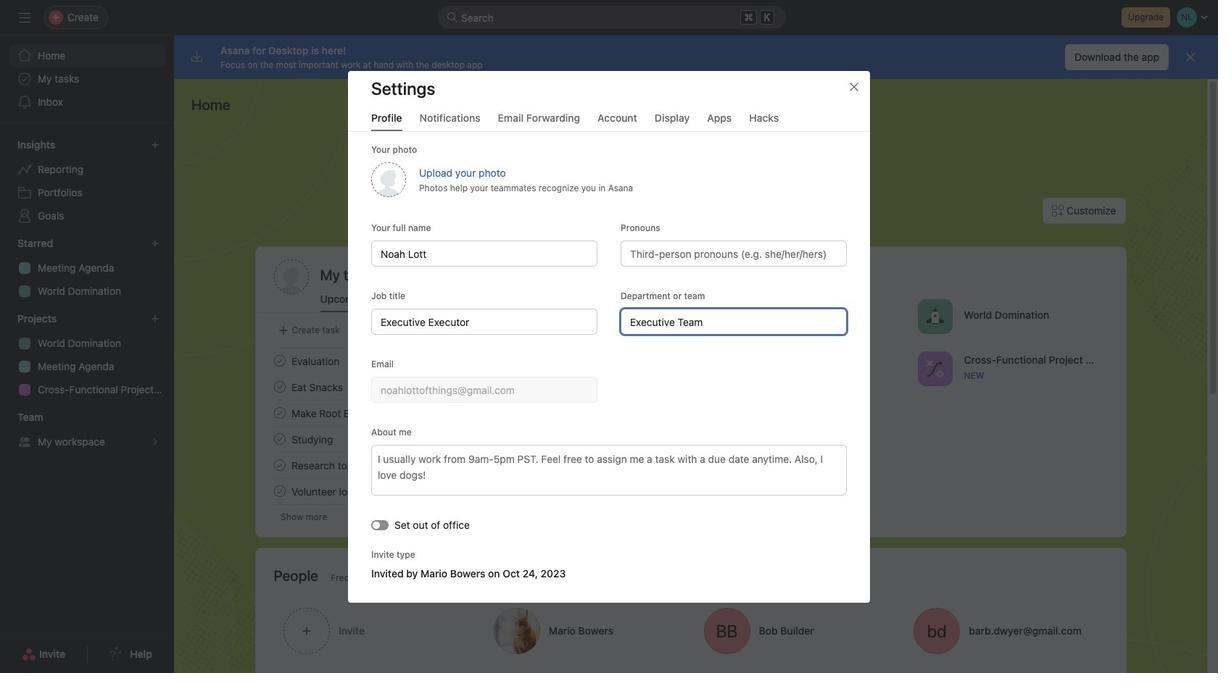 Task type: describe. For each thing, give the bounding box(es) containing it.
mark complete image for first mark complete option from the top
[[271, 352, 288, 370]]

add profile photo image
[[274, 260, 309, 294]]

hide sidebar image
[[19, 12, 30, 23]]

Mark complete checkbox
[[271, 405, 288, 422]]

mark complete image for 5th mark complete option
[[271, 483, 288, 500]]

mark complete image for mark complete checkbox
[[271, 405, 288, 422]]

rocket image
[[926, 308, 944, 325]]

line_and_symbols image
[[926, 360, 944, 377]]

teams element
[[0, 405, 174, 457]]

mark complete image for 3rd mark complete option from the bottom of the page
[[271, 431, 288, 448]]



Task type: locate. For each thing, give the bounding box(es) containing it.
1 mark complete image from the top
[[271, 405, 288, 422]]

Third-person pronouns (e.g. she/her/hers) text field
[[621, 240, 847, 267]]

1 vertical spatial mark complete image
[[271, 379, 288, 396]]

1 mark complete image from the top
[[271, 352, 288, 370]]

mark complete image
[[271, 352, 288, 370], [271, 379, 288, 396], [271, 483, 288, 500]]

0 vertical spatial mark complete image
[[271, 405, 288, 422]]

insights element
[[0, 132, 174, 231]]

starred element
[[0, 231, 174, 306]]

5 mark complete checkbox from the top
[[271, 483, 288, 500]]

1 mark complete checkbox from the top
[[271, 352, 288, 370]]

close image
[[849, 81, 860, 92]]

I usually work from 9am-5pm PST. Feel free to assign me a task with a due date anytime. Also, I love dogs! text field
[[371, 445, 847, 496]]

3 mark complete checkbox from the top
[[271, 431, 288, 448]]

2 mark complete image from the top
[[271, 379, 288, 396]]

upload new photo image
[[371, 162, 406, 197]]

1 vertical spatial mark complete image
[[271, 431, 288, 448]]

3 mark complete image from the top
[[271, 483, 288, 500]]

prominent image
[[447, 12, 458, 23]]

2 mark complete image from the top
[[271, 431, 288, 448]]

None text field
[[371, 240, 598, 267]]

2 vertical spatial mark complete image
[[271, 483, 288, 500]]

dismiss image
[[1185, 51, 1197, 63]]

0 vertical spatial mark complete image
[[271, 352, 288, 370]]

Mark complete checkbox
[[271, 352, 288, 370], [271, 379, 288, 396], [271, 431, 288, 448], [271, 457, 288, 474], [271, 483, 288, 500]]

global element
[[0, 36, 174, 123]]

2 mark complete checkbox from the top
[[271, 379, 288, 396]]

3 mark complete image from the top
[[271, 457, 288, 474]]

mark complete image for second mark complete option from the bottom
[[271, 457, 288, 474]]

switch
[[371, 520, 389, 530]]

projects element
[[0, 306, 174, 405]]

4 mark complete checkbox from the top
[[271, 457, 288, 474]]

mark complete image
[[271, 405, 288, 422], [271, 431, 288, 448], [271, 457, 288, 474]]

mark complete image for 2nd mark complete option from the top of the page
[[271, 379, 288, 396]]

None text field
[[371, 309, 598, 335], [621, 309, 847, 335], [371, 377, 598, 403], [371, 309, 598, 335], [621, 309, 847, 335], [371, 377, 598, 403]]

2 vertical spatial mark complete image
[[271, 457, 288, 474]]



Task type: vqa. For each thing, say whether or not it's contained in the screenshot.
Mark complete icon related to first Mark complete option from the bottom
yes



